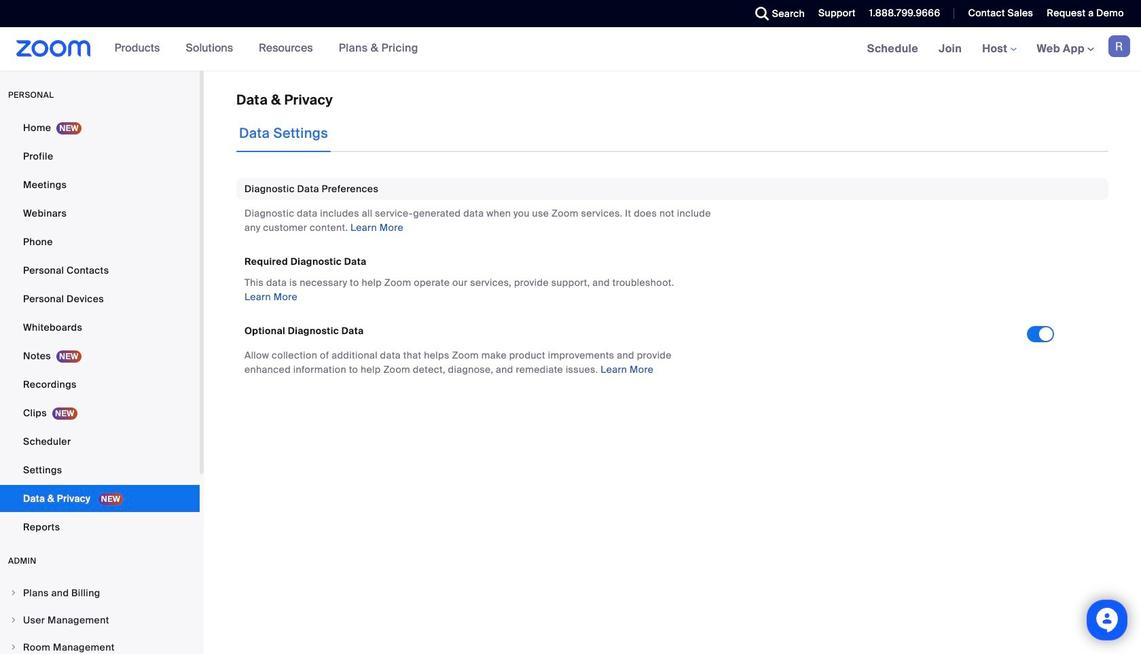 Task type: locate. For each thing, give the bounding box(es) containing it.
1 menu item from the top
[[0, 580, 200, 606]]

0 vertical spatial right image
[[10, 589, 18, 597]]

1 right image from the top
[[10, 589, 18, 597]]

2 vertical spatial menu item
[[0, 634, 200, 654]]

right image
[[10, 589, 18, 597], [10, 616, 18, 624]]

tab
[[236, 114, 331, 152]]

1 vertical spatial menu item
[[0, 607, 200, 633]]

admin menu menu
[[0, 580, 200, 654]]

profile picture image
[[1109, 35, 1130, 57]]

right image for 2nd menu item from the top
[[10, 616, 18, 624]]

0 vertical spatial menu item
[[0, 580, 200, 606]]

2 right image from the top
[[10, 616, 18, 624]]

1 vertical spatial right image
[[10, 616, 18, 624]]

menu item
[[0, 580, 200, 606], [0, 607, 200, 633], [0, 634, 200, 654]]

banner
[[0, 27, 1141, 71]]

personal menu menu
[[0, 114, 200, 542]]

2 menu item from the top
[[0, 607, 200, 633]]



Task type: vqa. For each thing, say whether or not it's contained in the screenshot.
top menu item
yes



Task type: describe. For each thing, give the bounding box(es) containing it.
3 menu item from the top
[[0, 634, 200, 654]]

right image
[[10, 643, 18, 651]]

right image for third menu item from the bottom
[[10, 589, 18, 597]]

product information navigation
[[104, 27, 429, 71]]

zoom logo image
[[16, 40, 91, 57]]

meetings navigation
[[857, 27, 1141, 71]]



